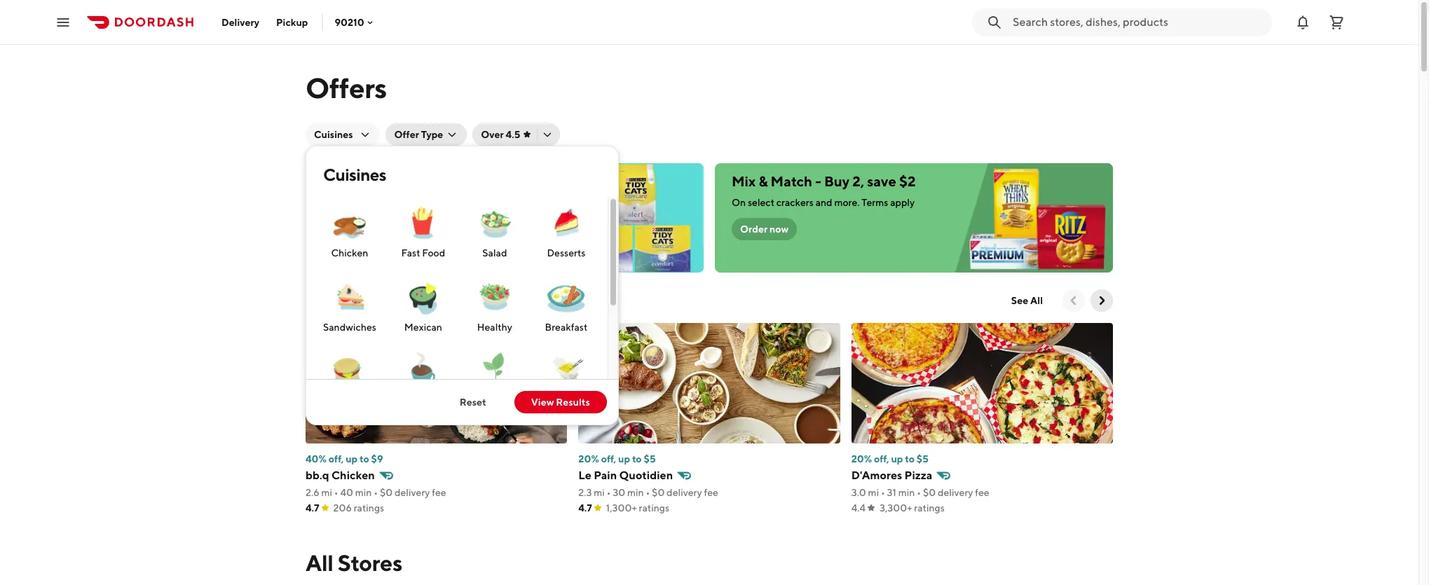 Task type: locate. For each thing, give the bounding box(es) containing it.
2 horizontal spatial fee
[[976, 487, 990, 499]]

delivery up 3,300+ ratings
[[938, 487, 974, 499]]

select
[[431, 173, 471, 189], [748, 197, 775, 208]]

now down 11/20.
[[360, 241, 382, 252]]

min up the 206 ratings
[[355, 487, 372, 499]]

1 off, from the left
[[329, 454, 344, 465]]

0 horizontal spatial buy
[[323, 173, 348, 189]]

1 $5 from the left
[[644, 454, 656, 465]]

20% for le
[[579, 454, 599, 465]]

cats
[[323, 190, 353, 206]]

1 horizontal spatial $0
[[652, 487, 665, 499]]

$5
[[644, 454, 656, 465], [917, 454, 929, 465]]

healthy
[[477, 322, 513, 333]]

order for buy 1, save $1 on select tidy cats and more
[[331, 241, 358, 252]]

0 horizontal spatial ratings
[[354, 503, 384, 514]]

order left now
[[740, 224, 768, 235]]

0 horizontal spatial apply
[[409, 214, 433, 225]]

ratings for d'amores pizza
[[915, 503, 945, 514]]

1 $0 from the left
[[380, 487, 393, 499]]

20% up d'amores at the bottom of the page
[[852, 454, 872, 465]]

1 horizontal spatial 20% off, up to $5
[[852, 454, 929, 465]]

off,
[[329, 454, 344, 465], [601, 454, 617, 465], [874, 454, 890, 465]]

1 vertical spatial select
[[748, 197, 775, 208]]

0 horizontal spatial delivery
[[395, 487, 430, 499]]

1 up from the left
[[346, 454, 358, 465]]

2 fee from the left
[[704, 487, 719, 499]]

order inside order now button
[[740, 224, 768, 235]]

1 horizontal spatial apply
[[891, 197, 915, 208]]

0 horizontal spatial to
[[360, 454, 369, 465]]

and
[[356, 190, 380, 206], [816, 197, 833, 208]]

mi for d'amores
[[869, 487, 879, 499]]

and down 1, in the left top of the page
[[356, 190, 380, 206]]

chicken down 11/20.
[[331, 248, 368, 259]]

now down cats
[[323, 214, 344, 225]]

0 horizontal spatial 20% off, up to $5
[[579, 454, 656, 465]]

select right 'on'
[[431, 173, 471, 189]]

0 horizontal spatial $0
[[380, 487, 393, 499]]

4.7
[[306, 503, 319, 514], [579, 503, 592, 514]]

chicken up 40
[[332, 469, 375, 482]]

mi
[[321, 487, 332, 499], [594, 487, 605, 499], [869, 487, 879, 499]]

-
[[816, 173, 822, 189], [345, 214, 350, 225]]

0 horizontal spatial terms
[[380, 214, 407, 225]]

1 horizontal spatial 4.7
[[579, 503, 592, 514]]

buy left 2,
[[825, 173, 850, 189]]

terms
[[862, 197, 889, 208], [380, 214, 407, 225]]

4.5
[[506, 129, 521, 140]]

1 horizontal spatial min
[[628, 487, 644, 499]]

to
[[360, 454, 369, 465], [632, 454, 642, 465], [905, 454, 915, 465]]

1,300+ ratings
[[606, 503, 670, 514]]

pizza
[[905, 469, 933, 482]]

2 chicken from the top
[[332, 469, 375, 482]]

fee for le pain quotidien
[[704, 487, 719, 499]]

1 delivery from the left
[[395, 487, 430, 499]]

up up bb.q chicken
[[346, 454, 358, 465]]

0 vertical spatial all
[[1031, 295, 1043, 306]]

1 mi from the left
[[321, 487, 332, 499]]

• left the 31
[[881, 487, 886, 499]]

1 vertical spatial chicken
[[332, 469, 375, 482]]

2 horizontal spatial mi
[[869, 487, 879, 499]]

2 $5 from the left
[[917, 454, 929, 465]]

min right the 31
[[899, 487, 915, 499]]

1 vertical spatial terms
[[380, 214, 407, 225]]

2 min from the left
[[628, 487, 644, 499]]

up
[[346, 454, 358, 465], [619, 454, 630, 465], [892, 454, 903, 465]]

2 up from the left
[[619, 454, 630, 465]]

to for pizza
[[905, 454, 915, 465]]

all right see
[[1031, 295, 1043, 306]]

0 horizontal spatial up
[[346, 454, 358, 465]]

results
[[556, 397, 590, 408]]

now
[[770, 224, 789, 235]]

on
[[732, 197, 746, 208]]

1 ratings from the left
[[354, 503, 384, 514]]

1 horizontal spatial all
[[1031, 295, 1043, 306]]

1 4.7 from the left
[[306, 503, 319, 514]]

1 20% from the left
[[579, 454, 599, 465]]

0 vertical spatial terms
[[862, 197, 889, 208]]

0 horizontal spatial order
[[331, 241, 358, 252]]

apply down more
[[409, 214, 433, 225]]

2 horizontal spatial to
[[905, 454, 915, 465]]

order now
[[740, 224, 789, 235]]

save right 1, in the left top of the page
[[363, 173, 392, 189]]

1 horizontal spatial now
[[360, 241, 382, 252]]

2 delivery from the left
[[667, 487, 702, 499]]

notification bell image
[[1295, 14, 1312, 31]]

0 items, open order cart image
[[1329, 14, 1346, 31]]

1 horizontal spatial and
[[816, 197, 833, 208]]

1 horizontal spatial ratings
[[639, 503, 670, 514]]

2 buy from the left
[[825, 173, 850, 189]]

1 horizontal spatial save
[[868, 173, 897, 189]]

now inside button
[[360, 241, 382, 252]]

mix & match - buy 2, save $2
[[732, 173, 916, 189]]

to for chicken
[[360, 454, 369, 465]]

$5 up pizza
[[917, 454, 929, 465]]

next button of carousel image
[[1095, 294, 1109, 308]]

1 horizontal spatial up
[[619, 454, 630, 465]]

1 horizontal spatial $5
[[917, 454, 929, 465]]

2 horizontal spatial delivery
[[938, 487, 974, 499]]

- left 11/20.
[[345, 214, 350, 225]]

2 horizontal spatial up
[[892, 454, 903, 465]]

$5 for d'amores pizza
[[917, 454, 929, 465]]

order
[[740, 224, 768, 235], [331, 241, 358, 252]]

5 • from the left
[[881, 487, 886, 499]]

3 min from the left
[[899, 487, 915, 499]]

0 horizontal spatial off,
[[329, 454, 344, 465]]

1 horizontal spatial off,
[[601, 454, 617, 465]]

2 horizontal spatial min
[[899, 487, 915, 499]]

cuisines up cats
[[323, 165, 386, 184]]

previous button of carousel image
[[1067, 294, 1081, 308]]

• up the 206 ratings
[[374, 487, 378, 499]]

1 vertical spatial order
[[331, 241, 358, 252]]

delivery right 40
[[395, 487, 430, 499]]

off, up pain
[[601, 454, 617, 465]]

ratings down 3.0 mi • 31 min • $0 delivery fee
[[915, 503, 945, 514]]

cuisines down "offers"
[[314, 129, 353, 140]]

3 fee from the left
[[976, 487, 990, 499]]

0 horizontal spatial mi
[[321, 487, 332, 499]]

ratings down 2.3 mi • 30 min • $0 delivery fee
[[639, 503, 670, 514]]

$0 down quotidien
[[652, 487, 665, 499]]

1 horizontal spatial buy
[[825, 173, 850, 189]]

2 20% from the left
[[852, 454, 872, 465]]

cuisines
[[314, 129, 353, 140], [323, 165, 386, 184]]

to up pizza
[[905, 454, 915, 465]]

d'amores
[[852, 469, 903, 482]]

ratings
[[354, 503, 384, 514], [639, 503, 670, 514], [915, 503, 945, 514]]

1 horizontal spatial -
[[816, 173, 822, 189]]

1 vertical spatial now
[[360, 241, 382, 252]]

0 horizontal spatial $5
[[644, 454, 656, 465]]

1 horizontal spatial delivery
[[667, 487, 702, 499]]

sandwiches
[[323, 322, 376, 333]]

20% off, up to $5 up "d'amores pizza"
[[852, 454, 929, 465]]

order now button
[[323, 235, 390, 257]]

delivery for bb.q chicken
[[395, 487, 430, 499]]

now
[[323, 214, 344, 225], [360, 241, 382, 252]]

20%
[[579, 454, 599, 465], [852, 454, 872, 465]]

•
[[334, 487, 338, 499], [374, 487, 378, 499], [607, 487, 611, 499], [646, 487, 650, 499], [881, 487, 886, 499], [917, 487, 921, 499]]

2.3
[[579, 487, 592, 499]]

view
[[531, 397, 554, 408]]

1 horizontal spatial mi
[[594, 487, 605, 499]]

min up 1,300+ ratings
[[628, 487, 644, 499]]

0 horizontal spatial now
[[323, 214, 344, 225]]

all stores
[[306, 550, 403, 576]]

4.7 down 2.3
[[579, 503, 592, 514]]

min for pain
[[628, 487, 644, 499]]

1 horizontal spatial select
[[748, 197, 775, 208]]

3,300+
[[880, 503, 913, 514]]

your best deals link
[[306, 290, 426, 312]]

2 4.7 from the left
[[579, 503, 592, 514]]

1 horizontal spatial 20%
[[852, 454, 872, 465]]

20% off, up to $5 up le pain quotidien
[[579, 454, 656, 465]]

- up on select crackers and more. terms apply
[[816, 173, 822, 189]]

• left 30
[[607, 487, 611, 499]]

mi right 2.3
[[594, 487, 605, 499]]

buy 1, save $1 on select tidy cats and more
[[323, 173, 502, 206]]

0 horizontal spatial all
[[306, 550, 334, 576]]

apply
[[891, 197, 915, 208], [409, 214, 433, 225]]

and down 'mix & match - buy 2, save $2'
[[816, 197, 833, 208]]

2 horizontal spatial off,
[[874, 454, 890, 465]]

min
[[355, 487, 372, 499], [628, 487, 644, 499], [899, 487, 915, 499]]

3 up from the left
[[892, 454, 903, 465]]

1 to from the left
[[360, 454, 369, 465]]

to up quotidien
[[632, 454, 642, 465]]

4.7 for bb.q
[[306, 503, 319, 514]]

terms down 2,
[[862, 197, 889, 208]]

1,
[[351, 173, 360, 189]]

0 horizontal spatial fee
[[432, 487, 446, 499]]

1 vertical spatial -
[[345, 214, 350, 225]]

on
[[412, 173, 429, 189]]

view results
[[531, 397, 590, 408]]

up up le pain quotidien
[[619, 454, 630, 465]]

• left 40
[[334, 487, 338, 499]]

order now
[[331, 241, 382, 252]]

delivery down quotidien
[[667, 487, 702, 499]]

• down quotidien
[[646, 487, 650, 499]]

fee for d'amores pizza
[[976, 487, 990, 499]]

mi right 3.0
[[869, 487, 879, 499]]

off, up bb.q chicken
[[329, 454, 344, 465]]

2 horizontal spatial $0
[[923, 487, 936, 499]]

2 mi from the left
[[594, 487, 605, 499]]

3 ratings from the left
[[915, 503, 945, 514]]

3 mi from the left
[[869, 487, 879, 499]]

order inside order now button
[[331, 241, 358, 252]]

0 vertical spatial cuisines
[[314, 129, 353, 140]]

mi for le
[[594, 487, 605, 499]]

1 buy from the left
[[323, 173, 348, 189]]

off, up d'amores at the bottom of the page
[[874, 454, 890, 465]]

1 horizontal spatial fee
[[704, 487, 719, 499]]

1 20% off, up to $5 from the left
[[579, 454, 656, 465]]

delivery
[[395, 487, 430, 499], [667, 487, 702, 499], [938, 487, 974, 499]]

0 horizontal spatial min
[[355, 487, 372, 499]]

up up "d'amores pizza"
[[892, 454, 903, 465]]

select down &
[[748, 197, 775, 208]]

2 off, from the left
[[601, 454, 617, 465]]

terms down more
[[380, 214, 407, 225]]

2 $0 from the left
[[652, 487, 665, 499]]

0 horizontal spatial and
[[356, 190, 380, 206]]

3 delivery from the left
[[938, 487, 974, 499]]

3.0
[[852, 487, 867, 499]]

more.
[[835, 197, 860, 208]]

0 horizontal spatial 4.7
[[306, 503, 319, 514]]

1 vertical spatial cuisines
[[323, 165, 386, 184]]

0 horizontal spatial -
[[345, 214, 350, 225]]

0 horizontal spatial 20%
[[579, 454, 599, 465]]

4 • from the left
[[646, 487, 650, 499]]

save right 2,
[[868, 173, 897, 189]]

select inside buy 1, save $1 on select tidy cats and more
[[431, 173, 471, 189]]

1 horizontal spatial order
[[740, 224, 768, 235]]

$0 down pizza
[[923, 487, 936, 499]]

0 vertical spatial apply
[[891, 197, 915, 208]]

3 off, from the left
[[874, 454, 890, 465]]

1 fee from the left
[[432, 487, 446, 499]]

0 horizontal spatial select
[[431, 173, 471, 189]]

4.7 down "2.6"
[[306, 503, 319, 514]]

$0
[[380, 487, 393, 499], [652, 487, 665, 499], [923, 487, 936, 499]]

1 save from the left
[[363, 173, 392, 189]]

1 min from the left
[[355, 487, 372, 499]]

ratings down the 2.6 mi • 40 min • $0 delivery fee
[[354, 503, 384, 514]]

0 vertical spatial order
[[740, 224, 768, 235]]

save
[[363, 173, 392, 189], [868, 173, 897, 189]]

buy up cats
[[323, 173, 348, 189]]

2 20% off, up to $5 from the left
[[852, 454, 929, 465]]

2 ratings from the left
[[639, 503, 670, 514]]

3 $0 from the left
[[923, 487, 936, 499]]

1 horizontal spatial terms
[[862, 197, 889, 208]]

20% up le
[[579, 454, 599, 465]]

apply down $2
[[891, 197, 915, 208]]

2 to from the left
[[632, 454, 642, 465]]

all left stores on the bottom left of page
[[306, 550, 334, 576]]

up for pizza
[[892, 454, 903, 465]]

$5 up quotidien
[[644, 454, 656, 465]]

buy
[[323, 173, 348, 189], [825, 173, 850, 189]]

3 to from the left
[[905, 454, 915, 465]]

to left $9
[[360, 454, 369, 465]]

order down 11/20.
[[331, 241, 358, 252]]

all
[[1031, 295, 1043, 306], [306, 550, 334, 576]]

delivery button
[[213, 11, 268, 33]]

• up 3,300+ ratings
[[917, 487, 921, 499]]

90210
[[335, 16, 364, 28]]

4.7 for le
[[579, 503, 592, 514]]

&
[[759, 173, 768, 189]]

crackers
[[777, 197, 814, 208]]

1 horizontal spatial to
[[632, 454, 642, 465]]

206 ratings
[[333, 503, 384, 514]]

0 vertical spatial now
[[323, 214, 344, 225]]

2 horizontal spatial ratings
[[915, 503, 945, 514]]

fee for bb.q chicken
[[432, 487, 446, 499]]

0 horizontal spatial save
[[363, 173, 392, 189]]

0 vertical spatial chicken
[[331, 248, 368, 259]]

$0 up the 206 ratings
[[380, 487, 393, 499]]

mi right "2.6"
[[321, 487, 332, 499]]

0 vertical spatial select
[[431, 173, 471, 189]]



Task type: describe. For each thing, give the bounding box(es) containing it.
3,300+ ratings
[[880, 503, 945, 514]]

bb.q
[[306, 469, 329, 482]]

20% for d'amores
[[852, 454, 872, 465]]

le pain quotidien
[[579, 469, 673, 482]]

up for pain
[[619, 454, 630, 465]]

open menu image
[[55, 14, 72, 31]]

offer type
[[394, 129, 443, 140]]

stores
[[338, 550, 403, 576]]

20% off, up to $5 for pain
[[579, 454, 656, 465]]

delivery for le pain quotidien
[[667, 487, 702, 499]]

2.3 mi • 30 min • $0 delivery fee
[[579, 487, 719, 499]]

mexican
[[404, 322, 442, 333]]

fast
[[402, 248, 420, 259]]

20% off, up to $5 for pizza
[[852, 454, 929, 465]]

ratings for bb.q chicken
[[354, 503, 384, 514]]

to for pain
[[632, 454, 642, 465]]

see all
[[1012, 295, 1043, 306]]

90210 button
[[335, 16, 376, 28]]

2.6
[[306, 487, 320, 499]]

over 4.5 button
[[473, 123, 561, 146]]

see all link
[[1003, 290, 1052, 312]]

cuisines inside cuisines button
[[314, 129, 353, 140]]

1,300+
[[606, 503, 637, 514]]

11/20.
[[352, 214, 378, 225]]

mix
[[732, 173, 756, 189]]

206
[[333, 503, 352, 514]]

6 • from the left
[[917, 487, 921, 499]]

min for pizza
[[899, 487, 915, 499]]

2 save from the left
[[868, 173, 897, 189]]

on select crackers and more. terms apply
[[732, 197, 915, 208]]

delivery
[[222, 16, 259, 28]]

2.6 mi • 40 min • $0 delivery fee
[[306, 487, 446, 499]]

buy inside buy 1, save $1 on select tidy cats and more
[[323, 173, 348, 189]]

best
[[345, 291, 380, 311]]

breakfast
[[545, 322, 588, 333]]

desserts
[[547, 248, 586, 259]]

40% off, up to $9
[[306, 454, 383, 465]]

match
[[771, 173, 813, 189]]

save inside buy 1, save $1 on select tidy cats and more
[[363, 173, 392, 189]]

Store search: begin typing to search for stores available on DoorDash text field
[[1013, 14, 1264, 30]]

see
[[1012, 295, 1029, 306]]

now - 11/20. terms apply
[[323, 214, 433, 225]]

$0 for bb.q chicken
[[380, 487, 393, 499]]

min for chicken
[[355, 487, 372, 499]]

1 vertical spatial apply
[[409, 214, 433, 225]]

and inside buy 1, save $1 on select tidy cats and more
[[356, 190, 380, 206]]

2 • from the left
[[374, 487, 378, 499]]

order now button
[[732, 218, 797, 241]]

bb.q chicken
[[306, 469, 375, 482]]

d'amores pizza
[[852, 469, 933, 482]]

quotidien
[[620, 469, 673, 482]]

1 vertical spatial all
[[306, 550, 334, 576]]

$0 for le pain quotidien
[[652, 487, 665, 499]]

order for mix & match - buy 2, save $2
[[740, 224, 768, 235]]

offer type button
[[386, 123, 467, 146]]

3.0 mi • 31 min • $0 delivery fee
[[852, 487, 990, 499]]

cuisines button
[[306, 123, 380, 146]]

31
[[887, 487, 897, 499]]

offers
[[306, 72, 387, 104]]

off, for chicken
[[329, 454, 344, 465]]

your
[[306, 291, 341, 311]]

salad
[[483, 248, 507, 259]]

$5 for le pain quotidien
[[644, 454, 656, 465]]

pickup button
[[268, 11, 317, 33]]

30
[[613, 487, 626, 499]]

deals
[[383, 291, 426, 311]]

offer
[[394, 129, 419, 140]]

over
[[481, 129, 504, 140]]

4.4
[[852, 503, 866, 514]]

pain
[[594, 469, 617, 482]]

pickup
[[276, 16, 308, 28]]

tidy
[[474, 173, 502, 189]]

le
[[579, 469, 592, 482]]

your best deals
[[306, 291, 426, 311]]

over 4.5
[[481, 129, 521, 140]]

more
[[383, 190, 417, 206]]

40
[[340, 487, 353, 499]]

reset button
[[443, 391, 503, 414]]

1 chicken from the top
[[331, 248, 368, 259]]

$2
[[900, 173, 916, 189]]

0 vertical spatial -
[[816, 173, 822, 189]]

mi for bb.q
[[321, 487, 332, 499]]

off, for pain
[[601, 454, 617, 465]]

type
[[421, 129, 443, 140]]

reset
[[460, 397, 486, 408]]

off, for pizza
[[874, 454, 890, 465]]

1 • from the left
[[334, 487, 338, 499]]

2,
[[853, 173, 865, 189]]

delivery for d'amores pizza
[[938, 487, 974, 499]]

$0 for d'amores pizza
[[923, 487, 936, 499]]

up for chicken
[[346, 454, 358, 465]]

fast food
[[402, 248, 445, 259]]

$9
[[371, 454, 383, 465]]

3 • from the left
[[607, 487, 611, 499]]

ratings for le pain quotidien
[[639, 503, 670, 514]]

view results button
[[515, 391, 607, 414]]

$1
[[395, 173, 409, 189]]

food
[[422, 248, 445, 259]]

40%
[[306, 454, 327, 465]]



Task type: vqa. For each thing, say whether or not it's contained in the screenshot.


